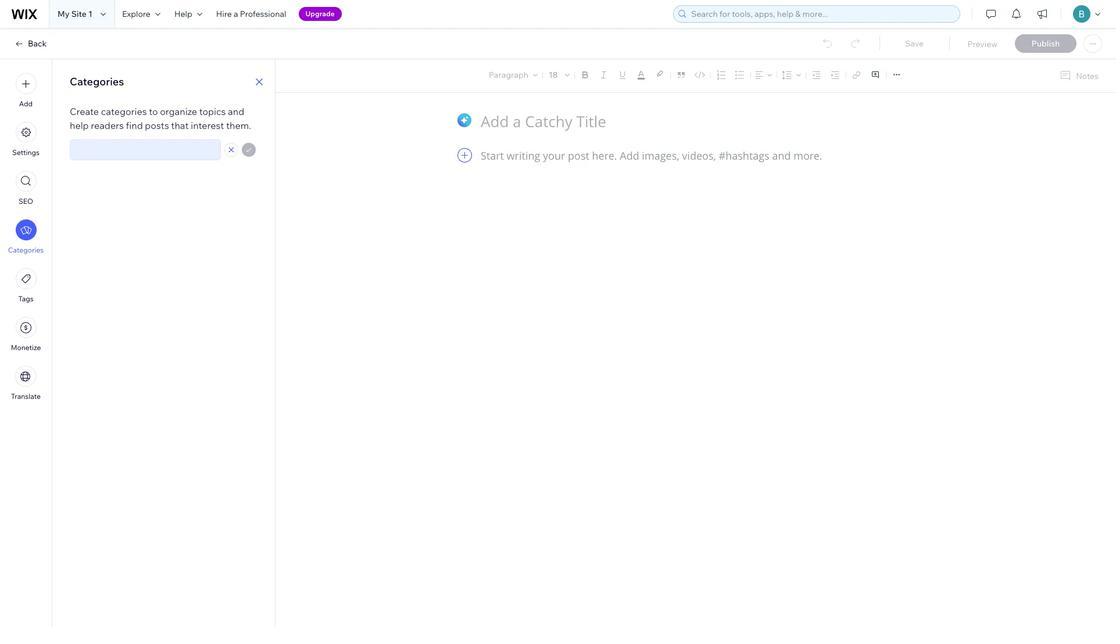 Task type: locate. For each thing, give the bounding box(es) containing it.
categories
[[70, 75, 124, 88], [8, 246, 44, 255]]

interest
[[191, 120, 224, 131]]

0 vertical spatial categories
[[70, 75, 124, 88]]

menu
[[0, 66, 52, 408]]

monetize button
[[11, 317, 41, 352]]

0 horizontal spatial categories
[[8, 246, 44, 255]]

settings
[[12, 148, 39, 157]]

None field
[[74, 140, 217, 160]]

upgrade
[[306, 9, 335, 18]]

my site 1
[[58, 9, 92, 19]]

help
[[70, 120, 89, 131]]

find
[[126, 120, 143, 131]]

notes
[[1076, 71, 1099, 81]]

hire a professional link
[[209, 0, 293, 28]]

explore
[[122, 9, 151, 19]]

hire
[[216, 9, 232, 19]]

back button
[[14, 38, 47, 49]]

paragraph button
[[487, 67, 540, 83]]

posts
[[145, 120, 169, 131]]

tags button
[[15, 269, 36, 304]]

1 horizontal spatial categories
[[70, 75, 124, 88]]

my
[[58, 9, 69, 19]]

paragraph
[[489, 70, 529, 80]]

categories up create
[[70, 75, 124, 88]]

back
[[28, 38, 47, 49]]

1 vertical spatial categories
[[8, 246, 44, 255]]

professional
[[240, 9, 286, 19]]

help
[[174, 9, 192, 19]]

categories up tags button
[[8, 246, 44, 255]]



Task type: vqa. For each thing, say whether or not it's contained in the screenshot.
Add button
yes



Task type: describe. For each thing, give the bounding box(es) containing it.
create categories to organize topics and help readers find posts that interest them.
[[70, 106, 251, 131]]

seo button
[[15, 171, 36, 206]]

create
[[70, 106, 99, 117]]

topics
[[199, 106, 226, 117]]

translate
[[11, 392, 41, 401]]

site
[[71, 9, 87, 19]]

upgrade button
[[299, 7, 342, 21]]

them.
[[226, 120, 251, 131]]

add button
[[15, 73, 36, 108]]

menu containing add
[[0, 66, 52, 408]]

settings button
[[12, 122, 39, 157]]

organize
[[160, 106, 197, 117]]

and
[[228, 106, 244, 117]]

translate button
[[11, 366, 41, 401]]

monetize
[[11, 344, 41, 352]]

Add a Catchy Title text field
[[481, 111, 899, 132]]

Search for tools, apps, help & more... field
[[688, 6, 956, 22]]

that
[[171, 120, 189, 131]]

to
[[149, 106, 158, 117]]

readers
[[91, 120, 124, 131]]

1
[[88, 9, 92, 19]]

categories button
[[8, 220, 44, 255]]

hire a professional
[[216, 9, 286, 19]]

seo
[[19, 197, 33, 206]]

add
[[19, 99, 33, 108]]

a
[[234, 9, 238, 19]]

help button
[[167, 0, 209, 28]]

notes button
[[1055, 68, 1102, 84]]

categories inside "menu"
[[8, 246, 44, 255]]

categories
[[101, 106, 147, 117]]

tags
[[18, 295, 33, 304]]



